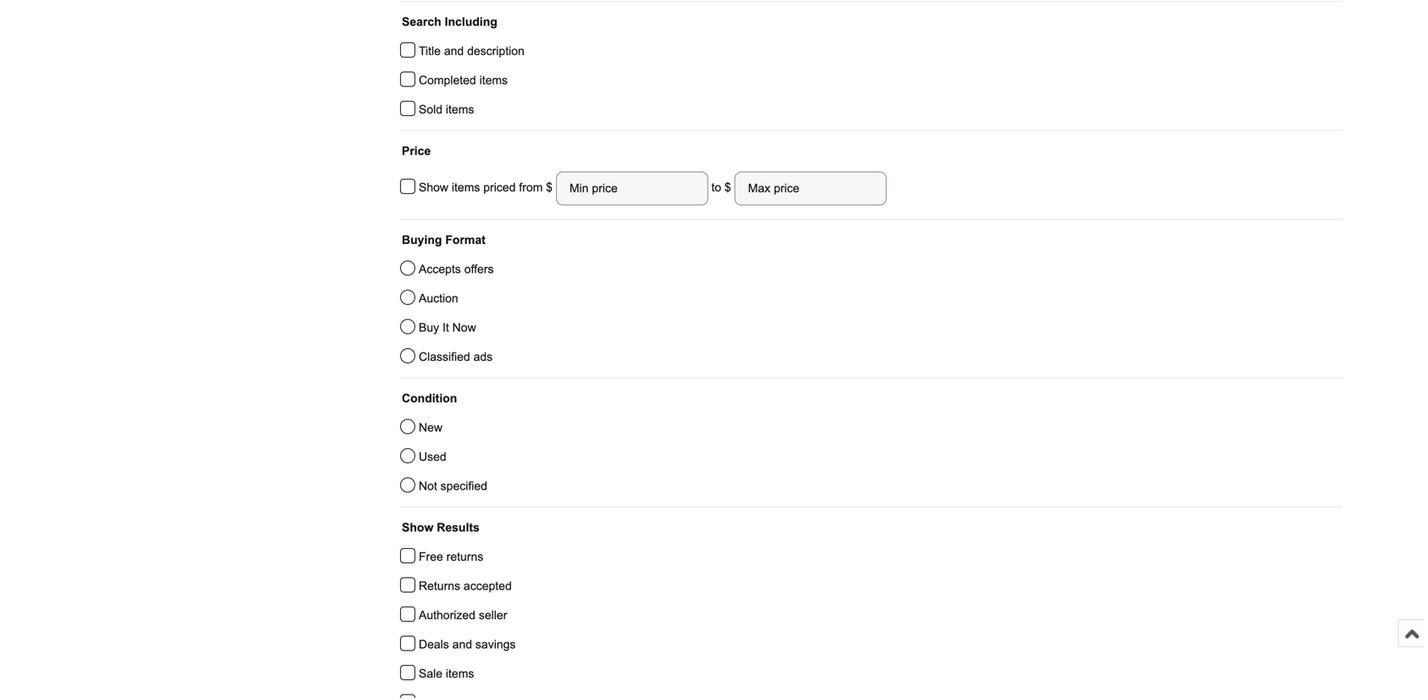 Task type: describe. For each thing, give the bounding box(es) containing it.
completed
[[419, 74, 476, 87]]

items for completed
[[480, 74, 508, 87]]

items for show
[[452, 181, 480, 194]]

items for sold
[[446, 103, 474, 116]]

title
[[419, 45, 441, 58]]

authorized seller
[[419, 609, 507, 623]]

and for title
[[444, 45, 464, 58]]

returns
[[447, 551, 484, 564]]

sale
[[419, 668, 443, 681]]

free
[[419, 551, 443, 564]]

to
[[712, 181, 722, 194]]

returns
[[419, 580, 461, 593]]

priced
[[484, 181, 516, 194]]

not
[[419, 480, 437, 493]]

search including
[[402, 15, 498, 28]]

offers
[[465, 263, 494, 276]]

sold
[[419, 103, 443, 116]]

to $
[[709, 181, 735, 194]]

sale items
[[419, 668, 474, 681]]

new
[[419, 422, 443, 435]]

format
[[446, 234, 486, 247]]

auction
[[419, 292, 459, 305]]

buy it now
[[419, 321, 476, 335]]

accepts
[[419, 263, 461, 276]]

classified ads
[[419, 351, 493, 364]]

deals and savings
[[419, 639, 516, 652]]

from
[[519, 181, 543, 194]]

show for show results
[[402, 522, 434, 535]]

deals
[[419, 639, 449, 652]]

completed items
[[419, 74, 508, 87]]

items for sale
[[446, 668, 474, 681]]

accepts offers
[[419, 263, 494, 276]]

free returns
[[419, 551, 484, 564]]

1 $ from the left
[[546, 181, 556, 194]]



Task type: vqa. For each thing, say whether or not it's contained in the screenshot.
be at the bottom left
no



Task type: locate. For each thing, give the bounding box(es) containing it.
description
[[467, 45, 525, 58]]

buy
[[419, 321, 439, 335]]

1 horizontal spatial $
[[725, 181, 732, 194]]

$ right to
[[725, 181, 732, 194]]

show for show items priced from
[[419, 181, 449, 194]]

items right sold
[[446, 103, 474, 116]]

results
[[437, 522, 480, 535]]

1 vertical spatial show
[[402, 522, 434, 535]]

condition
[[402, 392, 457, 405]]

price
[[402, 145, 431, 158]]

seller
[[479, 609, 507, 623]]

used
[[419, 451, 447, 464]]

authorized
[[419, 609, 476, 623]]

show
[[419, 181, 449, 194], [402, 522, 434, 535]]

items down the "description"
[[480, 74, 508, 87]]

show results
[[402, 522, 480, 535]]

classified
[[419, 351, 470, 364]]

0 vertical spatial and
[[444, 45, 464, 58]]

Enter minimum price range value, $ text field
[[556, 172, 709, 206]]

buying
[[402, 234, 442, 247]]

show up 'free'
[[402, 522, 434, 535]]

show items priced from
[[419, 181, 546, 194]]

items
[[480, 74, 508, 87], [446, 103, 474, 116], [452, 181, 480, 194], [446, 668, 474, 681]]

including
[[445, 15, 498, 28]]

items left priced
[[452, 181, 480, 194]]

0 vertical spatial show
[[419, 181, 449, 194]]

items right sale
[[446, 668, 474, 681]]

$
[[546, 181, 556, 194], [725, 181, 732, 194]]

and
[[444, 45, 464, 58], [453, 639, 472, 652]]

and right title
[[444, 45, 464, 58]]

0 horizontal spatial $
[[546, 181, 556, 194]]

2 $ from the left
[[725, 181, 732, 194]]

buying format
[[402, 234, 486, 247]]

sold items
[[419, 103, 474, 116]]

specified
[[441, 480, 488, 493]]

search
[[402, 15, 442, 28]]

ads
[[474, 351, 493, 364]]

it
[[443, 321, 449, 335]]

1 vertical spatial and
[[453, 639, 472, 652]]

title and description
[[419, 45, 525, 58]]

Enter maximum price range value, $ text field
[[735, 172, 887, 206]]

$ right from
[[546, 181, 556, 194]]

not specified
[[419, 480, 488, 493]]

accepted
[[464, 580, 512, 593]]

and for deals
[[453, 639, 472, 652]]

returns accepted
[[419, 580, 512, 593]]

show down price at left top
[[419, 181, 449, 194]]

savings
[[476, 639, 516, 652]]

now
[[453, 321, 476, 335]]

and right deals
[[453, 639, 472, 652]]



